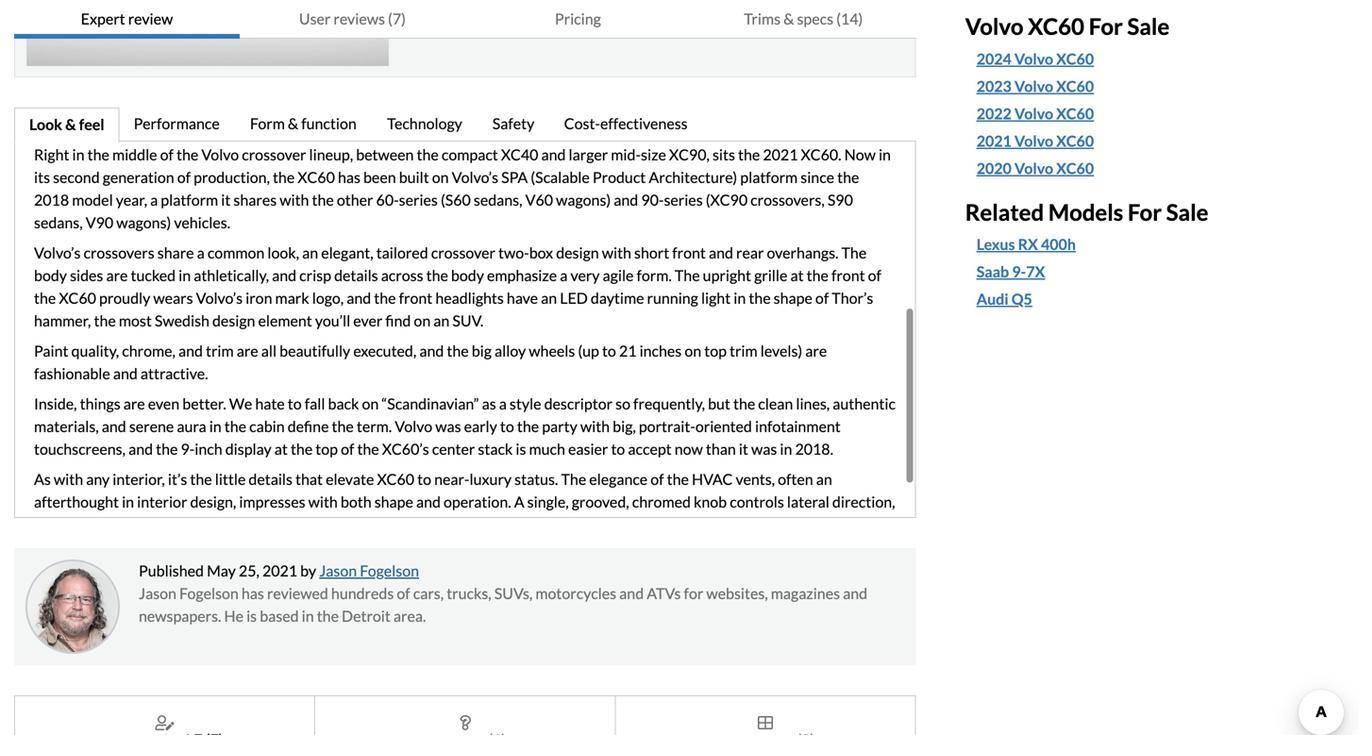 Task type: vqa. For each thing, say whether or not it's contained in the screenshot.
"find" on the top of the page
yes



Task type: describe. For each thing, give the bounding box(es) containing it.
in down infotainment
[[780, 440, 792, 458]]

2 vertical spatial front
[[399, 289, 433, 307]]

the inside paint quality, chrome, and trim are all beautifully executed, and the big alloy wheels (up to 21 inches on top trim levels) are fashionable and attractive.
[[447, 342, 469, 360]]

tab list containing performance
[[14, 108, 916, 143]]

fall
[[305, 395, 325, 413]]

comparisons count element
[[797, 729, 815, 735]]

and down chrome,
[[113, 364, 138, 383]]

on inside inside, things are even better. we hate to fall back on "scandinavian" as a style descriptor so frequently, but the clean lines, authentic materials, and serene aura in the cabin define the term. volvo was early to the party with big, portrait-oriented infotainment touchscreens, and the 9-inch display at the top of the xc60's center stack is much easier to accept now than it was in 2018.
[[362, 395, 379, 413]]

2021 inside published may 25, 2021 by jason fogelson jason fogelson has reviewed hundreds of cars, trucks, suvs, motorcycles and atvs for websites, magazines and newspapers. he is based in the detroit area.
[[262, 562, 297, 580]]

1 horizontal spatial platform
[[740, 168, 798, 186]]

in right the now
[[879, 145, 891, 164]]

chrome,
[[122, 342, 175, 360]]

2 vertical spatial volvo's
[[196, 289, 243, 307]]

accept
[[628, 440, 672, 458]]

1 vertical spatial design
[[212, 312, 255, 330]]

iron
[[246, 289, 272, 307]]

a right share
[[197, 244, 205, 262]]

expert review
[[81, 9, 173, 28]]

2020 volvo xc60 link up related models for sale
[[977, 157, 1326, 180]]

any
[[86, 470, 110, 489]]

lexus rx 400h saab 9-7x audi q5
[[977, 235, 1076, 308]]

& for specs
[[784, 9, 794, 28]]

trims & specs (14)
[[744, 9, 863, 28]]

crossovers
[[84, 244, 154, 262]]

expert review tab
[[14, 0, 240, 39]]

most
[[119, 312, 152, 330]]

crossovers,
[[751, 191, 825, 209]]

product
[[593, 168, 646, 186]]

in up inch
[[209, 417, 222, 436]]

0 horizontal spatial platform
[[161, 191, 218, 209]]

better.
[[182, 395, 226, 413]]

logo,
[[312, 289, 344, 307]]

volvo up related
[[1015, 132, 1054, 150]]

volvo right 2023
[[1015, 77, 1054, 95]]

1 horizontal spatial sedans,
[[474, 191, 522, 209]]

details inside as with any interior, it's the little details that elevate xc60 to near-luxury status. the elegance of the hvac vents, often an afterthought in interior design, impresses with both shape and operation. a single, grooved, chromed knob controls lateral direction, vertical direction, and airflow—simple, elegant, and beautiful. textures and colors throughout the cabin are harmonious and rewarding. it's a very nice place to spend time.
[[249, 470, 293, 489]]

for for xc60
[[1089, 13, 1123, 40]]

0 vertical spatial was
[[435, 417, 461, 436]]

descriptor
[[544, 395, 613, 413]]

top inside paint quality, chrome, and trim are all beautifully executed, and the big alloy wheels (up to 21 inches on top trim levels) are fashionable and attractive.
[[704, 342, 727, 360]]

form & function
[[250, 114, 357, 133]]

elegant, inside as with any interior, it's the little details that elevate xc60 to near-luxury status. the elegance of the hvac vents, often an afterthought in interior design, impresses with both shape and operation. a single, grooved, chromed knob controls lateral direction, vertical direction, and airflow—simple, elegant, and beautiful. textures and colors throughout the cabin are harmonious and rewarding. it's a very nice place to spend time.
[[288, 515, 340, 534]]

been
[[363, 168, 396, 186]]

related
[[965, 199, 1044, 225]]

right
[[34, 145, 69, 164]]

xc90,
[[669, 145, 710, 164]]

volvo right 2022
[[1015, 104, 1054, 123]]

on inside "right in the middle of the volvo crossover lineup, between the compact xc40 and larger mid-size xc90, sits the 2021 xc60. now in its second generation of production, the xc60 has been built on volvo's spa (scalable product architecture) platform since the 2018 model year, a platform it shares with the other 60-series (s60 sedans, v60 wagons) and 90-series (xc90 crossovers, s90 sedans, v90 wagons) vehicles."
[[432, 168, 449, 186]]

pricing tab
[[465, 0, 691, 39]]

and down things
[[102, 417, 126, 436]]

touchscreens,
[[34, 440, 126, 458]]

2021 inside "right in the middle of the volvo crossover lineup, between the compact xc40 and larger mid-size xc90, sits the 2021 xc60. now in its second generation of production, the xc60 has been built on volvo's spa (scalable product architecture) platform since the 2018 model year, a platform it shares with the other 60-series (s60 sedans, v60 wagons) and 90-series (xc90 crossovers, s90 sedans, v90 wagons) vehicles."
[[763, 145, 798, 164]]

and up attractive.
[[178, 342, 203, 360]]

to left fall
[[288, 395, 302, 413]]

details inside volvo's crossovers share a common look, an elegant, tailored crossover two-box design with short front and rear overhangs. the body sides are tucked in athletically, and crisp details across the body emphasize a very agile form. the upright grille at the front of the xc60 proudly wears volvo's iron mark logo, and the front headlights have an led daytime running light in the shape of thor's hammer, the most swedish design element you'll ever find on an suv.
[[334, 266, 378, 285]]

to left near-
[[417, 470, 431, 489]]

0 horizontal spatial fogelson
[[179, 584, 239, 603]]

xc60.
[[801, 145, 842, 164]]

the up built
[[417, 145, 439, 164]]

of up thor's
[[868, 266, 882, 285]]

of down performance tab
[[160, 145, 174, 164]]

the inside published may 25, 2021 by jason fogelson jason fogelson has reviewed hundreds of cars, trucks, suvs, motorcycles and atvs for websites, magazines and newspapers. he is based in the detroit area.
[[317, 607, 339, 625]]

0 vertical spatial the
[[842, 244, 867, 262]]

and up (scalable
[[541, 145, 566, 164]]

harmonious
[[732, 515, 811, 534]]

has inside "right in the middle of the volvo crossover lineup, between the compact xc40 and larger mid-size xc90, sits the 2021 xc60. now in its second generation of production, the xc60 has been built on volvo's spa (scalable product architecture) platform since the 2018 model year, a platform it shares with the other 60-series (s60 sedans, v60 wagons) and 90-series (xc90 crossovers, s90 sedans, v90 wagons) vehicles."
[[338, 168, 360, 186]]

you'll
[[315, 312, 350, 330]]

for
[[684, 584, 704, 603]]

serene
[[129, 417, 174, 436]]

reviews count element
[[205, 729, 223, 735]]

vents,
[[736, 470, 775, 489]]

is inside inside, things are even better. we hate to fall back on "scandinavian" as a style descriptor so frequently, but the clean lines, authentic materials, and serene aura in the cabin define the term. volvo was early to the party with big, portrait-oriented infotainment touchscreens, and the 9-inch display at the top of the xc60's center stack is much easier to accept now than it was in 2018.
[[516, 440, 526, 458]]

1 body from the left
[[34, 266, 67, 285]]

are inside volvo's crossovers share a common look, an elegant, tailored crossover two-box design with short front and rear overhangs. the body sides are tucked in athletically, and crisp details across the body emphasize a very agile form. the upright grille at the front of the xc60 proudly wears volvo's iron mark logo, and the front headlights have an led daytime running light in the shape of thor's hammer, the most swedish design element you'll ever find on an suv.
[[106, 266, 128, 285]]

trims
[[744, 9, 781, 28]]

overhangs.
[[767, 244, 839, 262]]

back
[[328, 395, 359, 413]]

are left all
[[237, 342, 258, 360]]

(14)
[[836, 9, 863, 28]]

and down both
[[343, 515, 367, 534]]

the up s90 in the right of the page
[[837, 168, 859, 186]]

crisp
[[299, 266, 331, 285]]

the up chromed
[[667, 470, 689, 489]]

generation
[[103, 168, 174, 186]]

th large image
[[758, 716, 773, 731]]

volvo right 2020
[[1015, 159, 1054, 177]]

frequently,
[[633, 395, 705, 413]]

top inside inside, things are even better. we hate to fall back on "scandinavian" as a style descriptor so frequently, but the clean lines, authentic materials, and serene aura in the cabin define the term. volvo was early to the party with big, portrait-oriented infotainment touchscreens, and the 9-inch display at the top of the xc60's center stack is much easier to accept now than it was in 2018.
[[316, 440, 338, 458]]

and up ever
[[347, 289, 371, 307]]

the up find at the left of the page
[[374, 289, 396, 307]]

with down "that"
[[308, 493, 338, 511]]

as
[[482, 395, 496, 413]]

the down serene
[[156, 440, 178, 458]]

xc60's
[[382, 440, 429, 458]]

form & function tab
[[236, 108, 373, 143]]

sale for volvo xc60 for sale
[[1127, 13, 1170, 40]]

(scalable
[[531, 168, 590, 186]]

find
[[385, 312, 411, 330]]

of right generation on the left
[[177, 168, 191, 186]]

it inside "right in the middle of the volvo crossover lineup, between the compact xc40 and larger mid-size xc90, sits the 2021 xc60. now in its second generation of production, the xc60 has been built on volvo's spa (scalable product architecture) platform since the 2018 model year, a platform it shares with the other 60-series (s60 sedans, v60 wagons) and 90-series (xc90 crossovers, s90 sedans, v90 wagons) vehicles."
[[221, 191, 231, 209]]

mark
[[275, 289, 309, 307]]

volvo right 2024
[[1015, 49, 1054, 68]]

early
[[464, 417, 497, 436]]

newspapers.
[[139, 607, 221, 625]]

volvo inside "right in the middle of the volvo crossover lineup, between the compact xc40 and larger mid-size xc90, sits the 2021 xc60. now in its second generation of production, the xc60 has been built on volvo's spa (scalable product architecture) platform since the 2018 model year, a platform it shares with the other 60-series (s60 sedans, v60 wagons) and 90-series (xc90 crossovers, s90 sedans, v90 wagons) vehicles."
[[201, 145, 239, 164]]

based
[[260, 607, 299, 625]]

technology
[[387, 114, 462, 133]]

1 horizontal spatial fogelson
[[360, 562, 419, 580]]

much
[[529, 440, 565, 458]]

light
[[701, 289, 731, 307]]

center
[[432, 440, 475, 458]]

with inside volvo's crossovers share a common look, an elegant, tailored crossover two-box design with short front and rear overhangs. the body sides are tucked in athletically, and crisp details across the body emphasize a very agile form. the upright grille at the front of the xc60 proudly wears volvo's iron mark logo, and the front headlights have an led daytime running light in the shape of thor's hammer, the most swedish design element you'll ever find on an suv.
[[602, 244, 631, 262]]

the down performance tab
[[177, 145, 198, 164]]

as
[[34, 470, 51, 489]]

and down lateral
[[814, 515, 838, 534]]

look & feel
[[29, 115, 104, 134]]

across
[[381, 266, 423, 285]]

wheels
[[529, 342, 575, 360]]

a inside as with any interior, it's the little details that elevate xc60 to near-luxury status. the elegance of the hvac vents, often an afterthought in interior design, impresses with both shape and operation. a single, grooved, chromed knob controls lateral direction, vertical direction, and airflow—simple, elegant, and beautiful. textures and colors throughout the cabin are harmonious and rewarding. it's a very nice place to spend time.
[[131, 538, 138, 556]]

in up second
[[72, 145, 85, 164]]

the down style on the bottom left of page
[[517, 417, 539, 436]]

to up the stack
[[500, 417, 514, 436]]

the inside as with any interior, it's the little details that elevate xc60 to near-luxury status. the elegance of the hvac vents, often an afterthought in interior design, impresses with both shape and operation. a single, grooved, chromed knob controls lateral direction, vertical direction, and airflow—simple, elegant, and beautiful. textures and colors throughout the cabin are harmonious and rewarding. it's a very nice place to spend time.
[[561, 470, 586, 489]]

1 vertical spatial front
[[832, 266, 865, 285]]

often
[[778, 470, 813, 489]]

user reviews (7)
[[299, 9, 406, 28]]

attractive.
[[141, 364, 208, 383]]

look
[[29, 115, 62, 134]]

to inside paint quality, chrome, and trim are all beautifully executed, and the big alloy wheels (up to 21 inches on top trim levels) are fashionable and attractive.
[[602, 342, 616, 360]]

inches
[[640, 342, 682, 360]]

and down product
[[614, 191, 638, 209]]

inside, things are even better. we hate to fall back on "scandinavian" as a style descriptor so frequently, but the clean lines, authentic materials, and serene aura in the cabin define the term. volvo was early to the party with big, portrait-oriented infotainment touchscreens, and the 9-inch display at the top of the xc60's center stack is much easier to accept now than it was in 2018.
[[34, 395, 896, 458]]

but
[[708, 395, 731, 413]]

tucked
[[131, 266, 176, 285]]

and right magazines
[[843, 584, 868, 603]]

90-
[[641, 191, 664, 209]]

and down near-
[[416, 493, 441, 511]]

on inside paint quality, chrome, and trim are all beautifully executed, and the big alloy wheels (up to 21 inches on top trim levels) are fashionable and attractive.
[[685, 342, 701, 360]]

size
[[641, 145, 666, 164]]

aura
[[177, 417, 206, 436]]

7x
[[1026, 263, 1045, 281]]

box
[[529, 244, 553, 262]]

an up crisp
[[302, 244, 318, 262]]

s90
[[828, 191, 853, 209]]

2023
[[977, 77, 1012, 95]]

0 vertical spatial jason
[[319, 562, 357, 580]]

shape inside volvo's crossovers share a common look, an elegant, tailored crossover two-box design with short front and rear overhangs. the body sides are tucked in athletically, and crisp details across the body emphasize a very agile form. the upright grille at the front of the xc60 proudly wears volvo's iron mark logo, and the front headlights have an led daytime running light in the shape of thor's hammer, the most swedish design element you'll ever find on an suv.
[[774, 289, 813, 307]]

performance tab
[[120, 108, 236, 143]]

the right sits
[[738, 145, 760, 164]]

between
[[356, 145, 414, 164]]

on inside volvo's crossovers share a common look, an elegant, tailored crossover two-box design with short front and rear overhangs. the body sides are tucked in athletically, and crisp details across the body emphasize a very agile form. the upright grille at the front of the xc60 proudly wears volvo's iron mark logo, and the front headlights have an led daytime running light in the shape of thor's hammer, the most swedish design element you'll ever find on an suv.
[[414, 312, 431, 330]]

with inside "right in the middle of the volvo crossover lineup, between the compact xc40 and larger mid-size xc90, sits the 2021 xc60. now in its second generation of production, the xc60 has been built on volvo's spa (scalable product architecture) platform since the 2018 model year, a platform it shares with the other 60-series (s60 sedans, v60 wagons) and 90-series (xc90 crossovers, s90 sedans, v90 wagons) vehicles."
[[280, 191, 309, 209]]

elegant, inside volvo's crossovers share a common look, an elegant, tailored crossover two-box design with short front and rear overhangs. the body sides are tucked in athletically, and crisp details across the body emphasize a very agile form. the upright grille at the front of the xc60 proudly wears volvo's iron mark logo, and the front headlights have an led daytime running light in the shape of thor's hammer, the most swedish design element you'll ever find on an suv.
[[321, 244, 373, 262]]

reviewed
[[267, 584, 328, 603]]

sits
[[713, 145, 735, 164]]

safety
[[493, 114, 535, 133]]

grille
[[754, 266, 788, 285]]

an left led
[[541, 289, 557, 307]]

oriented
[[696, 417, 752, 436]]

and left atvs
[[619, 584, 644, 603]]

a up led
[[560, 266, 568, 285]]

rewarding.
[[34, 538, 105, 556]]

knob
[[694, 493, 727, 511]]

crossover inside volvo's crossovers share a common look, an elegant, tailored crossover two-box design with short front and rear overhangs. the body sides are tucked in athletically, and crisp details across the body emphasize a very agile form. the upright grille at the front of the xc60 proudly wears volvo's iron mark logo, and the front headlights have an led daytime running light in the shape of thor's hammer, the most swedish design element you'll ever find on an suv.
[[431, 244, 495, 262]]

by
[[300, 562, 316, 580]]

rear
[[736, 244, 764, 262]]

grooved,
[[572, 493, 629, 511]]

2018.
[[795, 440, 833, 458]]

quality,
[[71, 342, 119, 360]]

at inside inside, things are even better. we hate to fall back on "scandinavian" as a style descriptor so frequently, but the clean lines, authentic materials, and serene aura in the cabin define the term. volvo was early to the party with big, portrait-oriented infotainment touchscreens, and the 9-inch display at the top of the xc60's center stack is much easier to accept now than it was in 2018.
[[274, 440, 288, 458]]

jason fogelson automotive journalist image
[[25, 560, 120, 654]]

user reviews (7) tab
[[240, 0, 465, 39]]

and down look,
[[272, 266, 296, 285]]

2020 volvo xc60 link up related
[[977, 157, 1094, 180]]

tab panel containing right in the middle of the volvo crossover lineup, between the compact xc40 and larger mid-size xc90, sits the 2021 xc60. now in its second generation of production, the xc60 has been built on volvo's spa (scalable product architecture) platform since the 2018 model year, a platform it shares with the other 60-series (s60 sedans, v60 wagons) and 90-series (xc90 crossovers, s90 sedans, v90 wagons) vehicles.
[[14, 141, 916, 559]]

1 vertical spatial the
[[675, 266, 700, 285]]

in down share
[[179, 266, 191, 285]]

1 horizontal spatial front
[[672, 244, 706, 262]]

and down serene
[[128, 440, 153, 458]]

things
[[80, 395, 120, 413]]

and down the interior
[[152, 515, 177, 534]]

(7)
[[388, 9, 406, 28]]

inside,
[[34, 395, 77, 413]]

have
[[507, 289, 538, 307]]

2 body from the left
[[451, 266, 484, 285]]

throughout
[[566, 515, 642, 534]]

websites,
[[706, 584, 768, 603]]

the left other at top
[[312, 191, 334, 209]]

operation.
[[444, 493, 511, 511]]

hundreds
[[331, 584, 394, 603]]

and right executed, at the top left of page
[[419, 342, 444, 360]]



Task type: locate. For each thing, give the bounding box(es) containing it.
colors
[[523, 515, 563, 534]]

spa
[[501, 168, 528, 186]]

the left big
[[447, 342, 469, 360]]

0 vertical spatial details
[[334, 266, 378, 285]]

sedans,
[[474, 191, 522, 209], [34, 213, 83, 232]]

2024
[[977, 49, 1012, 68]]

0 vertical spatial shape
[[774, 289, 813, 307]]

questions count element
[[488, 729, 506, 735]]

time.
[[301, 538, 334, 556]]

paint
[[34, 342, 68, 360]]

tab list
[[14, 0, 916, 39], [14, 108, 916, 143], [14, 696, 916, 735]]

sale
[[1127, 13, 1170, 40], [1166, 199, 1209, 225]]

shape up beautiful. at the bottom
[[374, 493, 413, 511]]

0 vertical spatial top
[[704, 342, 727, 360]]

1 vertical spatial 9-
[[181, 440, 195, 458]]

and up upright
[[709, 244, 733, 262]]

0 vertical spatial sale
[[1127, 13, 1170, 40]]

1 trim from the left
[[206, 342, 234, 360]]

1 horizontal spatial shape
[[774, 289, 813, 307]]

paint quality, chrome, and trim are all beautifully executed, and the big alloy wheels (up to 21 inches on top trim levels) are fashionable and attractive.
[[34, 342, 827, 383]]

was up center
[[435, 417, 461, 436]]

authentic
[[833, 395, 896, 413]]

1 vertical spatial for
[[1128, 199, 1162, 225]]

safety tab
[[478, 108, 550, 143]]

0 vertical spatial for
[[1089, 13, 1123, 40]]

1 horizontal spatial 2021
[[763, 145, 798, 164]]

define
[[288, 417, 329, 436]]

second
[[53, 168, 100, 186]]

crossover down form
[[242, 145, 306, 164]]

the right the across
[[426, 266, 448, 285]]

(up
[[578, 342, 599, 360]]

the up thor's
[[842, 244, 867, 262]]

1 horizontal spatial it
[[739, 440, 748, 458]]

at right display
[[274, 440, 288, 458]]

it right than
[[739, 440, 748, 458]]

that
[[296, 470, 323, 489]]

1 vertical spatial it
[[739, 440, 748, 458]]

a inside "right in the middle of the volvo crossover lineup, between the compact xc40 and larger mid-size xc90, sits the 2021 xc60. now in its second generation of production, the xc60 has been built on volvo's spa (scalable product architecture) platform since the 2018 model year, a platform it shares with the other 60-series (s60 sedans, v60 wagons) and 90-series (xc90 crossovers, s90 sedans, v90 wagons) vehicles."
[[150, 191, 158, 209]]

in right the light
[[734, 289, 746, 307]]

are down knob in the bottom of the page
[[708, 515, 730, 534]]

with up easier
[[580, 417, 610, 436]]

the down term.
[[357, 440, 379, 458]]

jason down published
[[139, 584, 176, 603]]

with inside inside, things are even better. we hate to fall back on "scandinavian" as a style descriptor so frequently, but the clean lines, authentic materials, and serene aura in the cabin define the term. volvo was early to the party with big, portrait-oriented infotainment touchscreens, and the 9-inch display at the top of the xc60's center stack is much easier to accept now than it was in 2018.
[[580, 417, 610, 436]]

elegance
[[589, 470, 648, 489]]

at inside volvo's crossovers share a common look, an elegant, tailored crossover two-box design with short front and rear overhangs. the body sides are tucked in athletically, and crisp details across the body emphasize a very agile form. the upright grille at the front of the xc60 proudly wears volvo's iron mark logo, and the front headlights have an led daytime running light in the shape of thor's hammer, the most swedish design element you'll ever find on an suv.
[[791, 266, 804, 285]]

0 vertical spatial cabin
[[249, 417, 285, 436]]

1 vertical spatial sale
[[1166, 199, 1209, 225]]

1 horizontal spatial at
[[791, 266, 804, 285]]

1 vertical spatial volvo's
[[34, 244, 81, 262]]

in down interior,
[[122, 493, 134, 511]]

sedans, down 2018
[[34, 213, 83, 232]]

in inside published may 25, 2021 by jason fogelson jason fogelson has reviewed hundreds of cars, trucks, suvs, motorcycles and atvs for websites, magazines and newspapers. he is based in the detroit area.
[[302, 607, 314, 625]]

question image
[[460, 716, 471, 731]]

cost-effectiveness tab
[[550, 108, 704, 143]]

0 horizontal spatial front
[[399, 289, 433, 307]]

1 vertical spatial cabin
[[670, 515, 705, 534]]

& inside 'tab'
[[288, 114, 298, 133]]

the
[[87, 145, 109, 164], [177, 145, 198, 164], [417, 145, 439, 164], [738, 145, 760, 164], [273, 168, 295, 186], [837, 168, 859, 186], [312, 191, 334, 209], [426, 266, 448, 285], [807, 266, 829, 285], [34, 289, 56, 307], [374, 289, 396, 307], [749, 289, 771, 307], [94, 312, 116, 330], [447, 342, 469, 360], [733, 395, 755, 413], [224, 417, 246, 436], [332, 417, 354, 436], [517, 417, 539, 436], [156, 440, 178, 458], [291, 440, 313, 458], [357, 440, 379, 458], [190, 470, 212, 489], [667, 470, 689, 489], [645, 515, 667, 534], [317, 607, 339, 625]]

1 horizontal spatial jason
[[319, 562, 357, 580]]

crossover
[[242, 145, 306, 164], [431, 244, 495, 262]]

style
[[510, 395, 541, 413]]

top down the light
[[704, 342, 727, 360]]

platform
[[740, 168, 798, 186], [161, 191, 218, 209]]

1 horizontal spatial direction,
[[832, 493, 895, 511]]

the down easier
[[561, 470, 586, 489]]

0 vertical spatial at
[[791, 266, 804, 285]]

top down define
[[316, 440, 338, 458]]

0 horizontal spatial body
[[34, 266, 67, 285]]

the down proudly
[[94, 312, 116, 330]]

it
[[221, 191, 231, 209], [739, 440, 748, 458]]

series down built
[[399, 191, 438, 209]]

on up term.
[[362, 395, 379, 413]]

0 horizontal spatial for
[[1089, 13, 1123, 40]]

1 vertical spatial shape
[[374, 493, 413, 511]]

0 horizontal spatial has
[[242, 584, 264, 603]]

element
[[258, 312, 312, 330]]

body left sides on the top left of page
[[34, 266, 67, 285]]

& inside tab
[[65, 115, 76, 134]]

middle
[[112, 145, 157, 164]]

1 horizontal spatial top
[[704, 342, 727, 360]]

executed,
[[353, 342, 417, 360]]

look & feel tab
[[14, 108, 120, 143]]

an left suv.
[[434, 312, 450, 330]]

the down we
[[224, 417, 246, 436]]

3 tab list from the top
[[14, 696, 916, 735]]

cars,
[[413, 584, 444, 603]]

mid-
[[611, 145, 641, 164]]

proudly
[[99, 289, 150, 307]]

and down "a"
[[496, 515, 520, 534]]

1 vertical spatial top
[[316, 440, 338, 458]]

2021 volvo xc60 link
[[977, 130, 1326, 152], [977, 130, 1094, 152]]

1 horizontal spatial 9-
[[1012, 263, 1026, 281]]

0 horizontal spatial top
[[316, 440, 338, 458]]

feel
[[79, 115, 104, 134]]

form
[[250, 114, 285, 133]]

both
[[341, 493, 372, 511]]

are inside inside, things are even better. we hate to fall back on "scandinavian" as a style descriptor so frequently, but the clean lines, authentic materials, and serene aura in the cabin define the term. volvo was early to the party with big, portrait-oriented infotainment touchscreens, and the 9-inch display at the top of the xc60's center stack is much easier to accept now than it was in 2018.
[[123, 395, 145, 413]]

fogelson up hundreds
[[360, 562, 419, 580]]

of left thor's
[[815, 289, 829, 307]]

with up the agile
[[602, 244, 631, 262]]

atvs
[[647, 584, 681, 603]]

with up afterthought
[[54, 470, 83, 489]]

trim left the levels)
[[730, 342, 758, 360]]

volvo's crossovers share a common look, an elegant, tailored crossover two-box design with short front and rear overhangs. the body sides are tucked in athletically, and crisp details across the body emphasize a very agile form. the upright grille at the front of the xc60 proudly wears volvo's iron mark logo, and the front headlights have an led daytime running light in the shape of thor's hammer, the most swedish design element you'll ever find on an suv.
[[34, 244, 882, 330]]

big
[[472, 342, 492, 360]]

0 vertical spatial very
[[571, 266, 600, 285]]

platform up crossovers,
[[740, 168, 798, 186]]

infotainment
[[755, 417, 841, 436]]

0 horizontal spatial jason
[[139, 584, 176, 603]]

performance
[[134, 114, 220, 133]]

beautifully
[[280, 342, 350, 360]]

2020 volvo xc60 link
[[977, 157, 1326, 180], [977, 157, 1094, 180]]

xc60 inside volvo's crossovers share a common look, an elegant, tailored crossover two-box design with short front and rear overhangs. the body sides are tucked in athletically, and crisp details across the body emphasize a very agile form. the upright grille at the front of the xc60 proudly wears volvo's iron mark logo, and the front headlights have an led daytime running light in the shape of thor's hammer, the most swedish design element you'll ever find on an suv.
[[59, 289, 96, 307]]

0 vertical spatial sedans,
[[474, 191, 522, 209]]

trim down swedish
[[206, 342, 234, 360]]

published
[[139, 562, 204, 580]]

front up thor's
[[832, 266, 865, 285]]

0 vertical spatial wagons)
[[556, 191, 611, 209]]

0 horizontal spatial sedans,
[[34, 213, 83, 232]]

lexus
[[977, 235, 1015, 254]]

2 horizontal spatial front
[[832, 266, 865, 285]]

to down 'big,' in the bottom left of the page
[[611, 440, 625, 458]]

design right box
[[556, 244, 599, 262]]

2021 inside the 2024 volvo xc60 2023 volvo xc60 2022 volvo xc60 2021 volvo xc60 2020 volvo xc60
[[977, 132, 1012, 150]]

1 horizontal spatial details
[[334, 266, 378, 285]]

it inside inside, things are even better. we hate to fall back on "scandinavian" as a style descriptor so frequently, but the clean lines, authentic materials, and serene aura in the cabin define the term. volvo was early to the party with big, portrait-oriented infotainment touchscreens, and the 9-inch display at the top of the xc60's center stack is much easier to accept now than it was in 2018.
[[739, 440, 748, 458]]

effectiveness
[[600, 114, 688, 133]]

1 vertical spatial was
[[751, 440, 777, 458]]

the right "it's" in the bottom of the page
[[190, 470, 212, 489]]

has inside published may 25, 2021 by jason fogelson jason fogelson has reviewed hundreds of cars, trucks, suvs, motorcycles and atvs for websites, magazines and newspapers. he is based in the detroit area.
[[242, 584, 264, 603]]

jason fogelson link
[[319, 562, 419, 580]]

is inside published may 25, 2021 by jason fogelson jason fogelson has reviewed hundreds of cars, trucks, suvs, motorcycles and atvs for websites, magazines and newspapers. he is based in the detroit area.
[[246, 607, 257, 625]]

volvo up production,
[[201, 145, 239, 164]]

technology tab
[[373, 108, 478, 143]]

cabin down hate
[[249, 417, 285, 436]]

& inside tab
[[784, 9, 794, 28]]

wears
[[153, 289, 193, 307]]

0 vertical spatial direction,
[[832, 493, 895, 511]]

compact
[[442, 145, 498, 164]]

0 vertical spatial it
[[221, 191, 231, 209]]

2 tab list from the top
[[14, 108, 916, 143]]

status.
[[515, 470, 558, 489]]

1 tab list from the top
[[14, 0, 916, 39]]

on right find at the left of the page
[[414, 312, 431, 330]]

2021 down spend
[[262, 562, 297, 580]]

0 horizontal spatial at
[[274, 440, 288, 458]]

1 vertical spatial tab list
[[14, 108, 916, 143]]

than
[[706, 440, 736, 458]]

place
[[204, 538, 239, 556]]

0 vertical spatial fogelson
[[360, 562, 419, 580]]

0 horizontal spatial trim
[[206, 342, 234, 360]]

review
[[128, 9, 173, 28]]

1 vertical spatial sedans,
[[34, 213, 83, 232]]

v60
[[525, 191, 553, 209]]

2 vertical spatial the
[[561, 470, 586, 489]]

crossover inside "right in the middle of the volvo crossover lineup, between the compact xc40 and larger mid-size xc90, sits the 2021 xc60. now in its second generation of production, the xc60 has been built on volvo's spa (scalable product architecture) platform since the 2018 model year, a platform it shares with the other 60-series (s60 sedans, v60 wagons) and 90-series (xc90 crossovers, s90 sedans, v90 wagons) vehicles."
[[242, 145, 306, 164]]

trims & specs (14) tab
[[691, 0, 916, 39]]

to up 25, on the left bottom of the page
[[241, 538, 255, 556]]

pricing
[[555, 9, 601, 28]]

of inside as with any interior, it's the little details that elevate xc60 to near-luxury status. the elegance of the hvac vents, often an afterthought in interior design, impresses with both shape and operation. a single, grooved, chromed knob controls lateral direction, vertical direction, and airflow—simple, elegant, and beautiful. textures and colors throughout the cabin are harmonious and rewarding. it's a very nice place to spend time.
[[651, 470, 664, 489]]

& for feel
[[65, 115, 76, 134]]

0 horizontal spatial crossover
[[242, 145, 306, 164]]

2023 volvo xc60 link
[[977, 75, 1326, 98], [977, 75, 1094, 98]]

front down the across
[[399, 289, 433, 307]]

1 horizontal spatial very
[[571, 266, 600, 285]]

1 vertical spatial platform
[[161, 191, 218, 209]]

2022
[[977, 104, 1012, 123]]

1 vertical spatial fogelson
[[179, 584, 239, 603]]

2 horizontal spatial 2021
[[977, 132, 1012, 150]]

alloy
[[495, 342, 526, 360]]

audi
[[977, 290, 1009, 308]]

9- inside lexus rx 400h saab 9-7x audi q5
[[1012, 263, 1026, 281]]

very inside volvo's crossovers share a common look, an elegant, tailored crossover two-box design with short front and rear overhangs. the body sides are tucked in athletically, and crisp details across the body emphasize a very agile form. the upright grille at the front of the xc60 proudly wears volvo's iron mark logo, and the front headlights have an led daytime running light in the shape of thor's hammer, the most swedish design element you'll ever find on an suv.
[[571, 266, 600, 285]]

a inside inside, things are even better. we hate to fall back on "scandinavian" as a style descriptor so frequently, but the clean lines, authentic materials, and serene aura in the cabin define the term. volvo was early to the party with big, portrait-oriented infotainment touchscreens, and the 9-inch display at the top of the xc60's center stack is much easier to accept now than it was in 2018.
[[499, 395, 507, 413]]

direction, right lateral
[[832, 493, 895, 511]]

0 horizontal spatial is
[[246, 607, 257, 625]]

1 horizontal spatial body
[[451, 266, 484, 285]]

tab panel
[[14, 141, 916, 559]]

1 horizontal spatial for
[[1128, 199, 1162, 225]]

2 trim from the left
[[730, 342, 758, 360]]

wagons) down (scalable
[[556, 191, 611, 209]]

an
[[302, 244, 318, 262], [541, 289, 557, 307], [434, 312, 450, 330], [816, 470, 832, 489]]

tab list containing expert review
[[14, 0, 916, 39]]

xc60 inside "right in the middle of the volvo crossover lineup, between the compact xc40 and larger mid-size xc90, sits the 2021 xc60. now in its second generation of production, the xc60 has been built on volvo's spa (scalable product architecture) platform since the 2018 model year, a platform it shares with the other 60-series (s60 sedans, v60 wagons) and 90-series (xc90 crossovers, s90 sedans, v90 wagons) vehicles."
[[298, 168, 335, 186]]

to left 21
[[602, 342, 616, 360]]

1 vertical spatial wagons)
[[116, 213, 171, 232]]

volvo up 2024
[[965, 13, 1024, 40]]

9- down the aura
[[181, 440, 195, 458]]

form.
[[637, 266, 672, 285]]

of up area.
[[397, 584, 410, 603]]

on right built
[[432, 168, 449, 186]]

2021 up 2020
[[977, 132, 1012, 150]]

volvo's down compact
[[452, 168, 498, 186]]

an inside as with any interior, it's the little details that elevate xc60 to near-luxury status. the elegance of the hvac vents, often an afterthought in interior design, impresses with both shape and operation. a single, grooved, chromed knob controls lateral direction, vertical direction, and airflow—simple, elegant, and beautiful. textures and colors throughout the cabin are harmonious and rewarding. it's a very nice place to spend time.
[[816, 470, 832, 489]]

inch
[[195, 440, 222, 458]]

1 horizontal spatial the
[[675, 266, 700, 285]]

1 vertical spatial has
[[242, 584, 264, 603]]

cabin
[[249, 417, 285, 436], [670, 515, 705, 534]]

the up 'hammer,'
[[34, 289, 56, 307]]

0 horizontal spatial wagons)
[[116, 213, 171, 232]]

1 series from the left
[[399, 191, 438, 209]]

motorcycles
[[536, 584, 616, 603]]

since
[[801, 168, 835, 186]]

wagons) down year,
[[116, 213, 171, 232]]

elevate
[[326, 470, 374, 489]]

body up headlights
[[451, 266, 484, 285]]

the down reviewed
[[317, 607, 339, 625]]

1 horizontal spatial design
[[556, 244, 599, 262]]

the down feel
[[87, 145, 109, 164]]

the down overhangs.
[[807, 266, 829, 285]]

cabin inside as with any interior, it's the little details that elevate xc60 to near-luxury status. the elegance of the hvac vents, often an afterthought in interior design, impresses with both shape and operation. a single, grooved, chromed knob controls lateral direction, vertical direction, and airflow—simple, elegant, and beautiful. textures and colors throughout the cabin are harmonious and rewarding. it's a very nice place to spend time.
[[670, 515, 705, 534]]

platform up vehicles.
[[161, 191, 218, 209]]

1 horizontal spatial is
[[516, 440, 526, 458]]

very up published
[[141, 538, 171, 556]]

lines,
[[796, 395, 830, 413]]

0 horizontal spatial 2021
[[262, 562, 297, 580]]

1 vertical spatial elegant,
[[288, 515, 340, 534]]

0 vertical spatial platform
[[740, 168, 798, 186]]

are right the levels)
[[805, 342, 827, 360]]

0 vertical spatial elegant,
[[321, 244, 373, 262]]

the right but
[[733, 395, 755, 413]]

the down back
[[332, 417, 354, 436]]

1 horizontal spatial trim
[[730, 342, 758, 360]]

& left specs
[[784, 9, 794, 28]]

1 vertical spatial direction,
[[87, 515, 149, 534]]

are inside as with any interior, it's the little details that elevate xc60 to near-luxury status. the elegance of the hvac vents, often an afterthought in interior design, impresses with both shape and operation. a single, grooved, chromed knob controls lateral direction, vertical direction, and airflow—simple, elegant, and beautiful. textures and colors throughout the cabin are harmonious and rewarding. it's a very nice place to spend time.
[[708, 515, 730, 534]]

0 horizontal spatial design
[[212, 312, 255, 330]]

a right it's
[[131, 538, 138, 556]]

1 horizontal spatial has
[[338, 168, 360, 186]]

of inside inside, things are even better. we hate to fall back on "scandinavian" as a style descriptor so frequently, but the clean lines, authentic materials, and serene aura in the cabin define the term. volvo was early to the party with big, portrait-oriented infotainment touchscreens, and the 9-inch display at the top of the xc60's center stack is much easier to accept now than it was in 2018.
[[341, 440, 354, 458]]

0 vertical spatial 9-
[[1012, 263, 1026, 281]]

0 horizontal spatial it
[[221, 191, 231, 209]]

party
[[542, 417, 577, 436]]

the up shares
[[273, 168, 295, 186]]

9- inside inside, things are even better. we hate to fall back on "scandinavian" as a style descriptor so frequently, but the clean lines, authentic materials, and serene aura in the cabin define the term. volvo was early to the party with big, portrait-oriented infotainment touchscreens, and the 9-inch display at the top of the xc60's center stack is much easier to accept now than it was in 2018.
[[181, 440, 195, 458]]

1 vertical spatial details
[[249, 470, 293, 489]]

1 horizontal spatial crossover
[[431, 244, 495, 262]]

shape
[[774, 289, 813, 307], [374, 493, 413, 511]]

the down grille
[[749, 289, 771, 307]]

shape inside as with any interior, it's the little details that elevate xc60 to near-luxury status. the elegance of the hvac vents, often an afterthought in interior design, impresses with both shape and operation. a single, grooved, chromed knob controls lateral direction, vertical direction, and airflow—simple, elegant, and beautiful. textures and colors throughout the cabin are harmonious and rewarding. it's a very nice place to spend time.
[[374, 493, 413, 511]]

running
[[647, 289, 698, 307]]

2 series from the left
[[664, 191, 703, 209]]

0 horizontal spatial 9-
[[181, 440, 195, 458]]

volvo's inside "right in the middle of the volvo crossover lineup, between the compact xc40 and larger mid-size xc90, sits the 2021 xc60. now in its second generation of production, the xc60 has been built on volvo's spa (scalable product architecture) platform since the 2018 model year, a platform it shares with the other 60-series (s60 sedans, v60 wagons) and 90-series (xc90 crossovers, s90 sedans, v90 wagons) vehicles."
[[452, 168, 498, 186]]

shape down grille
[[774, 289, 813, 307]]

volvo inside inside, things are even better. we hate to fall back on "scandinavian" as a style descriptor so frequently, but the clean lines, authentic materials, and serene aura in the cabin define the term. volvo was early to the party with big, portrait-oriented infotainment touchscreens, and the 9-inch display at the top of the xc60's center stack is much easier to accept now than it was in 2018.
[[395, 417, 432, 436]]

expert
[[81, 9, 125, 28]]

is right the stack
[[516, 440, 526, 458]]

2 horizontal spatial volvo's
[[452, 168, 498, 186]]

led
[[560, 289, 588, 307]]

0 horizontal spatial very
[[141, 538, 171, 556]]

very inside as with any interior, it's the little details that elevate xc60 to near-luxury status. the elegance of the hvac vents, often an afterthought in interior design, impresses with both shape and operation. a single, grooved, chromed knob controls lateral direction, vertical direction, and airflow—simple, elegant, and beautiful. textures and colors throughout the cabin are harmonious and rewarding. it's a very nice place to spend time.
[[141, 538, 171, 556]]

volvo's up sides on the top left of page
[[34, 244, 81, 262]]

for for models
[[1128, 199, 1162, 225]]

function
[[301, 114, 357, 133]]

1 horizontal spatial cabin
[[670, 515, 705, 534]]

volvo's down athletically,
[[196, 289, 243, 307]]

& right form
[[288, 114, 298, 133]]

(xc90
[[706, 191, 748, 209]]

suvs,
[[494, 584, 533, 603]]

1 horizontal spatial volvo's
[[196, 289, 243, 307]]

0 vertical spatial front
[[672, 244, 706, 262]]

display
[[225, 440, 272, 458]]

2021
[[977, 132, 1012, 150], [763, 145, 798, 164], [262, 562, 297, 580]]

0 horizontal spatial the
[[561, 470, 586, 489]]

1 vertical spatial is
[[246, 607, 257, 625]]

0 horizontal spatial volvo's
[[34, 244, 81, 262]]

in inside as with any interior, it's the little details that elevate xc60 to near-luxury status. the elegance of the hvac vents, often an afterthought in interior design, impresses with both shape and operation. a single, grooved, chromed knob controls lateral direction, vertical direction, and airflow—simple, elegant, and beautiful. textures and colors throughout the cabin are harmonious and rewarding. it's a very nice place to spend time.
[[122, 493, 134, 511]]

xc40
[[501, 145, 538, 164]]

2021 volvo xc60 test drive review summaryimage image
[[26, 0, 389, 66]]

the down define
[[291, 440, 313, 458]]

are down crossovers
[[106, 266, 128, 285]]

0 vertical spatial design
[[556, 244, 599, 262]]

built
[[399, 168, 429, 186]]

0 vertical spatial tab list
[[14, 0, 916, 39]]

the down chromed
[[645, 515, 667, 534]]

2 vertical spatial tab list
[[14, 696, 916, 735]]

sides
[[70, 266, 103, 285]]

headlights
[[435, 289, 504, 307]]

was up vents, on the bottom of page
[[751, 440, 777, 458]]

user edit image
[[155, 716, 174, 731]]

2 horizontal spatial &
[[784, 9, 794, 28]]

1 horizontal spatial wagons)
[[556, 191, 611, 209]]

0 horizontal spatial details
[[249, 470, 293, 489]]

& for function
[[288, 114, 298, 133]]

lineup,
[[309, 145, 353, 164]]

cabin inside inside, things are even better. we hate to fall back on "scandinavian" as a style descriptor so frequently, but the clean lines, authentic materials, and serene aura in the cabin define the term. volvo was early to the party with big, portrait-oriented infotainment touchscreens, and the 9-inch display at the top of the xc60's center stack is much easier to accept now than it was in 2018.
[[249, 417, 285, 436]]

of inside published may 25, 2021 by jason fogelson jason fogelson has reviewed hundreds of cars, trucks, suvs, motorcycles and atvs for websites, magazines and newspapers. he is based in the detroit area.
[[397, 584, 410, 603]]

has
[[338, 168, 360, 186], [242, 584, 264, 603]]

0 horizontal spatial cabin
[[249, 417, 285, 436]]

1 horizontal spatial was
[[751, 440, 777, 458]]

0 vertical spatial has
[[338, 168, 360, 186]]

airflow—simple,
[[180, 515, 285, 534]]

0 vertical spatial volvo's
[[452, 168, 498, 186]]

xc60 inside as with any interior, it's the little details that elevate xc60 to near-luxury status. the elegance of the hvac vents, often an afterthought in interior design, impresses with both shape and operation. a single, grooved, chromed knob controls lateral direction, vertical direction, and airflow—simple, elegant, and beautiful. textures and colors throughout the cabin are harmonious and rewarding. it's a very nice place to spend time.
[[377, 470, 414, 489]]

sale for related models for sale
[[1166, 199, 1209, 225]]

has up other at top
[[338, 168, 360, 186]]

0 horizontal spatial direction,
[[87, 515, 149, 534]]

now
[[844, 145, 876, 164]]



